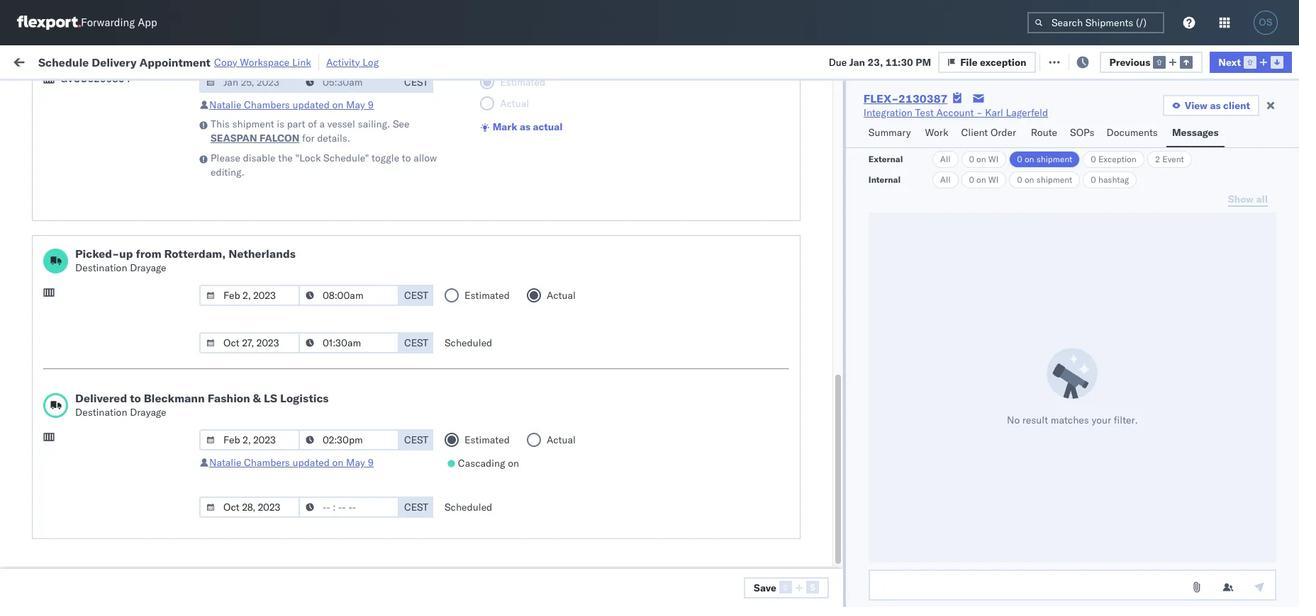 Task type: locate. For each thing, give the bounding box(es) containing it.
container
[[880, 110, 918, 121]]

delivery up the confirm pickup from rotterdam, netherlands
[[77, 483, 114, 496]]

natalie chambers updated on may 9 for 2nd natalie chambers updated on may 9 button from the bottom of the page
[[209, 99, 374, 111]]

hlxu8034992 for 2:59 am edt, nov 5, 2022 the schedule delivery appointment link
[[1030, 140, 1100, 153]]

ocean fcl for 1st schedule pickup from los angeles, ca link
[[437, 110, 487, 122]]

0 vertical spatial upload customs clearance documents
[[33, 195, 155, 222]]

2 vertical spatial schedule delivery appointment
[[33, 483, 174, 496]]

0 vertical spatial confirm
[[33, 296, 69, 309]]

delivered
[[75, 391, 127, 406]]

am up &
[[254, 359, 270, 372]]

chambers for 2nd natalie chambers updated on may 9 button from the bottom of the page
[[244, 99, 290, 111]]

flex-1846748
[[788, 110, 862, 122], [788, 141, 862, 154], [788, 172, 862, 185], [788, 203, 862, 216]]

2 updated from the top
[[293, 457, 330, 469]]

0 horizontal spatial no
[[336, 88, 347, 98]]

4 resize handle column header from the left
[[506, 110, 523, 608]]

due jan 23, 11:30 pm
[[829, 56, 931, 68]]

clearance
[[110, 195, 155, 208], [110, 445, 155, 458]]

5 schedule pickup from los angeles, ca from the top
[[33, 414, 191, 441]]

documents
[[1107, 126, 1158, 139], [33, 210, 84, 222], [33, 459, 84, 472]]

1 vertical spatial work
[[925, 126, 948, 139]]

2:59 for 4th schedule pickup from los angeles, ca link from the bottom
[[230, 172, 251, 185]]

import
[[120, 55, 153, 68]]

0 vertical spatial edt,
[[273, 110, 295, 122]]

-- : -- -- text field for second mmm d, yyyy text field from the top
[[299, 285, 399, 306]]

1 vertical spatial 5,
[[318, 141, 327, 154]]

0 horizontal spatial work
[[155, 55, 180, 68]]

resize handle column header
[[204, 110, 221, 608], [363, 110, 380, 608], [413, 110, 430, 608], [506, 110, 523, 608], [599, 110, 616, 608], [742, 110, 759, 608], [856, 110, 873, 608], [949, 110, 966, 608], [1127, 110, 1144, 608], [1220, 110, 1237, 608], [1263, 110, 1280, 608]]

(0)
[[231, 55, 249, 68]]

3 flex-1846748 from the top
[[788, 172, 862, 185]]

destination down picked-
[[75, 262, 127, 274]]

1 vertical spatial 0 on wi
[[969, 174, 999, 185]]

1 vertical spatial updated
[[293, 457, 330, 469]]

lhuu7894563,
[[880, 234, 953, 247]]

1 vertical spatial scheduled
[[445, 501, 492, 514]]

flex-1662119 button
[[766, 418, 865, 438], [766, 418, 865, 438]]

est, down the ls
[[273, 422, 294, 434]]

numbers down container
[[880, 121, 915, 132]]

am for 3rd schedule pickup from los angeles, ca link from the bottom
[[254, 234, 270, 247]]

file up the integration test account - karl lagerfeld link at the top of the page
[[960, 56, 978, 68]]

2 2:59 from the top
[[230, 141, 251, 154]]

1 schedule pickup from los angeles, ca button from the top
[[33, 101, 203, 131]]

filter.
[[1114, 414, 1138, 427]]

confirm pickup from rotterdam, netherlands button
[[33, 538, 203, 568]]

2 destination from the top
[[75, 406, 127, 419]]

natalie up mmm d, yyyy text box
[[209, 457, 241, 469]]

from inside "link"
[[105, 296, 125, 309]]

2 vertical spatial documents
[[33, 459, 84, 472]]

8:30 for schedule delivery appointment
[[230, 484, 251, 497]]

1 vertical spatial schedule delivery appointment
[[33, 265, 174, 278]]

1 vertical spatial destination
[[75, 406, 127, 419]]

confirm inside "link"
[[33, 296, 69, 309]]

4 flex-1889466 from the top
[[788, 328, 862, 341]]

angeles, for second schedule pickup from los angeles, ca link from the bottom of the page
[[152, 351, 191, 364]]

1 vertical spatial may
[[346, 457, 365, 469]]

2022 down vessel
[[330, 141, 354, 154]]

flexport
[[530, 359, 567, 372]]

save button
[[744, 578, 829, 599]]

angeles,
[[152, 102, 191, 115], [152, 164, 191, 177], [152, 227, 191, 239], [146, 296, 185, 309], [152, 351, 191, 364], [152, 414, 191, 427]]

5, right of
[[318, 110, 327, 122]]

destination down delivered on the left
[[75, 406, 127, 419]]

2 all from the top
[[940, 174, 951, 185]]

0 horizontal spatial :
[[103, 88, 105, 98]]

flex-2130387 link
[[864, 91, 948, 106]]

0 vertical spatial 5,
[[318, 110, 327, 122]]

2 vertical spatial schedule delivery appointment button
[[33, 483, 174, 498]]

4 ceau7522281, from the top
[[880, 203, 953, 216]]

1 schedule pickup from rotterdam, netherlands link from the top
[[33, 382, 203, 410]]

0 vertical spatial wi
[[988, 154, 999, 165]]

2022 for confirm pickup from los angeles, ca "link"
[[334, 297, 359, 310]]

los up bleckmann
[[134, 351, 150, 364]]

1 vertical spatial 11:30
[[230, 390, 258, 403]]

pickup inside "link"
[[71, 296, 102, 309]]

0 vertical spatial clearance
[[110, 195, 155, 208]]

edt, up falcon
[[273, 110, 295, 122]]

1 vertical spatial 8:30
[[230, 515, 251, 528]]

external
[[869, 154, 903, 165]]

may up vessel
[[346, 99, 365, 111]]

0 vertical spatial schedule delivery appointment button
[[33, 139, 174, 155]]

9
[[368, 99, 374, 111], [368, 457, 374, 469]]

pickup for confirm pickup from rotterdam, netherlands link
[[71, 539, 102, 551]]

file
[[1057, 55, 1074, 68], [960, 56, 978, 68]]

flex-2130384 for schedule delivery appointment
[[788, 484, 862, 497]]

0 on wi for internal
[[969, 174, 999, 185]]

as right mark on the left of the page
[[520, 121, 531, 133]]

bosch ocean test
[[530, 110, 611, 122], [530, 203, 611, 216], [623, 203, 704, 216], [530, 234, 611, 247], [623, 234, 704, 247], [530, 297, 611, 310]]

2023 right 28,
[[338, 453, 362, 466]]

gvcu5265864
[[60, 72, 131, 85], [880, 577, 950, 590]]

4 schedule pickup from los angeles, ca link from the top
[[33, 351, 203, 379]]

netherlands inside picked-up from rotterdam, netherlands destination drayage
[[229, 247, 296, 261]]

pickup for second schedule pickup from los angeles, ca link from the bottom of the page
[[77, 351, 108, 364]]

file exception up mbl/mawb
[[960, 56, 1027, 68]]

schedule pickup from los angeles, ca link up delivered on the left
[[33, 351, 203, 379]]

flex-2130387 down flex-1662119
[[788, 453, 862, 466]]

bosch for 7:00 pm est, dec 23, 2022
[[530, 297, 558, 310]]

schedule for 1st schedule pickup from los angeles, ca link
[[33, 102, 75, 115]]

angeles, down picked-up from rotterdam, netherlands destination drayage
[[146, 296, 185, 309]]

cest for second mmm d, yyyy text field from the top
[[404, 289, 428, 302]]

1 horizontal spatial numbers
[[1024, 116, 1059, 126]]

los for second schedule pickup from los angeles, ca link from the bottom of the page
[[134, 351, 150, 364]]

9 up sailing.
[[368, 99, 374, 111]]

schedule pickup from rotterdam, netherlands
[[33, 383, 184, 410], [33, 507, 184, 534]]

exception
[[1098, 154, 1137, 165]]

to
[[402, 152, 411, 165], [130, 391, 141, 406]]

0 vertical spatial natalie chambers updated on may 9 button
[[209, 99, 374, 111]]

1 mmm d, yyyy text field from the top
[[199, 72, 300, 93]]

2 2:00 from the top
[[230, 546, 251, 559]]

rotterdam,
[[164, 247, 226, 261], [134, 383, 184, 395], [134, 507, 184, 520], [128, 539, 178, 551]]

1 schedule delivery appointment button from the top
[[33, 139, 174, 155]]

appointment
[[139, 55, 211, 69], [116, 140, 174, 153], [116, 265, 174, 278], [116, 483, 174, 496]]

hlxu8034992 for 4th schedule pickup from los angeles, ca link from the bottom
[[1030, 172, 1100, 184]]

delivery down the 'confirm pickup from los angeles, ca' button
[[71, 327, 108, 340]]

all button for internal
[[932, 172, 958, 189]]

0 vertical spatial estimated
[[464, 289, 510, 302]]

consignee for flexport demo consignee
[[598, 359, 646, 372]]

1 5, from the top
[[318, 110, 327, 122]]

customs down delivered on the left
[[67, 445, 107, 458]]

None text field
[[869, 570, 1277, 601]]

all button for external
[[932, 151, 958, 168]]

dec for 24,
[[296, 328, 315, 341]]

2 vertical spatial 23,
[[320, 390, 335, 403]]

message
[[191, 55, 231, 68]]

0 vertical spatial no
[[336, 88, 347, 98]]

file exception button
[[1035, 51, 1132, 72], [1035, 51, 1132, 72], [938, 51, 1036, 73], [938, 51, 1036, 73]]

2 customs from the top
[[67, 445, 107, 458]]

am up 2:59 am est, dec 14, 2022
[[254, 203, 270, 216]]

shipment inside this shipment is part of a vessel sailing. see seaspan falcon for details.
[[232, 118, 274, 130]]

1 all from the top
[[940, 154, 951, 165]]

confirm inside the confirm pickup from rotterdam, netherlands
[[33, 539, 69, 551]]

numbers inside container numbers
[[880, 121, 915, 132]]

mmm d, yyyy text field down &
[[199, 430, 300, 451]]

2:59 down fashion
[[230, 422, 251, 434]]

1 vertical spatial edt,
[[273, 141, 295, 154]]

schedule pickup from los angeles, ca up upload customs clearance documents button
[[33, 164, 191, 191]]

est, for 3rd schedule pickup from los angeles, ca link from the bottom
[[273, 234, 294, 247]]

6 2:59 from the top
[[230, 422, 251, 434]]

23, down 13,
[[320, 390, 335, 403]]

confirm pickup from los angeles, ca link
[[33, 295, 201, 310]]

2 confirm from the top
[[33, 327, 69, 340]]

confirm for confirm delivery
[[33, 327, 69, 340]]

angeles, left please
[[152, 164, 191, 177]]

-- : -- -- text field
[[299, 72, 399, 93], [299, 285, 399, 306], [299, 430, 399, 451], [299, 497, 399, 518]]

1 hlxu6269489, from the top
[[955, 109, 1028, 122]]

bosch
[[530, 110, 558, 122], [530, 203, 558, 216], [623, 203, 651, 216], [530, 234, 558, 247], [623, 234, 651, 247], [530, 297, 558, 310]]

bosch ocean test for 2:00 am est, nov 9, 2022
[[530, 203, 611, 216]]

sailing.
[[358, 118, 390, 130]]

2 cest from the top
[[404, 289, 428, 302]]

0 vertical spatial as
[[1210, 99, 1221, 112]]

2:00 down mmm d, yyyy text box
[[230, 546, 251, 559]]

toggle
[[372, 152, 399, 165]]

cascading on
[[458, 457, 519, 470]]

0 vertical spatial all
[[940, 154, 951, 165]]

ceau7522281, down external
[[880, 172, 953, 184]]

1 vertical spatial gvcu5265864
[[880, 577, 950, 590]]

1 updated from the top
[[293, 99, 330, 111]]

nov for 1st upload customs clearance documents link from the top
[[296, 203, 315, 216]]

4 -- : -- -- text field from the top
[[299, 497, 399, 518]]

this shipment is part of a vessel sailing. see seaspan falcon for details.
[[211, 118, 410, 145]]

appointment down up
[[116, 265, 174, 278]]

1 schedule delivery appointment from the top
[[33, 140, 174, 153]]

flex-2130387 up save button
[[788, 546, 862, 559]]

0 horizontal spatial client
[[530, 116, 553, 126]]

1 vertical spatial 8:30 pm est, jan 30, 2023
[[230, 515, 356, 528]]

1 vertical spatial schedule pickup from rotterdam, netherlands link
[[33, 507, 203, 535]]

0 vertical spatial schedule pickup from rotterdam, netherlands link
[[33, 382, 203, 410]]

natalie chambers updated on may 9 up deadline button
[[209, 99, 374, 111]]

2:59 down deadline
[[230, 141, 251, 154]]

2 may from the top
[[346, 457, 365, 469]]

1 vertical spatial for
[[302, 132, 315, 145]]

pickup
[[77, 102, 108, 115], [77, 164, 108, 177], [77, 227, 108, 239], [71, 296, 102, 309], [77, 351, 108, 364], [77, 383, 108, 395], [77, 414, 108, 427], [77, 507, 108, 520], [71, 539, 102, 551]]

1 0 on wi from the top
[[969, 154, 999, 165]]

0 vertical spatial 9
[[368, 99, 374, 111]]

3 schedule pickup from los angeles, ca from the top
[[33, 227, 191, 254]]

8:30 pm est, jan 30, 2023 for schedule delivery appointment
[[230, 484, 356, 497]]

angeles, up picked-up from rotterdam, netherlands destination drayage
[[152, 227, 191, 239]]

uetu5238478
[[956, 234, 1025, 247]]

am left the
[[254, 141, 270, 154]]

ocean fcl for the schedule pickup from rotterdam, netherlands 'link' corresponding to 8:30 pm est, jan 30, 2023
[[437, 515, 487, 528]]

0 on shipment
[[1017, 154, 1072, 165], [1017, 174, 1072, 185]]

1 upload customs clearance documents from the top
[[33, 195, 155, 222]]

2 1889466 from the top
[[819, 266, 862, 278]]

1 vertical spatial to
[[130, 391, 141, 406]]

1 vertical spatial 0 on shipment
[[1017, 174, 1072, 185]]

2 schedule pickup from los angeles, ca from the top
[[33, 164, 191, 191]]

edt, for 1st schedule pickup from los angeles, ca link
[[273, 110, 295, 122]]

2022 right 24,
[[335, 328, 360, 341]]

exception up mbl/mawb
[[980, 56, 1027, 68]]

1 horizontal spatial client
[[961, 126, 988, 139]]

2 vertical spatial schedule delivery appointment link
[[33, 483, 174, 497]]

0 vertical spatial 8:30 pm est, jan 30, 2023
[[230, 484, 356, 497]]

0 vertical spatial flex-2130384
[[788, 484, 862, 497]]

consignee
[[598, 359, 646, 372], [688, 359, 736, 372]]

destination
[[75, 262, 127, 274], [75, 406, 127, 419]]

hlxu6269489, for 1st schedule pickup from los angeles, ca link
[[955, 109, 1028, 122]]

2 schedule pickup from rotterdam, netherlands from the top
[[33, 507, 184, 534]]

dec left 24,
[[296, 328, 315, 341]]

work right import
[[155, 55, 180, 68]]

bosch for 2:59 am edt, nov 5, 2022
[[530, 110, 558, 122]]

snoozed : no
[[297, 88, 347, 98]]

1 consignee from the left
[[598, 359, 646, 372]]

appointment up confirm pickup from rotterdam, netherlands link
[[116, 483, 174, 496]]

est, up 2:59 am est, dec 14, 2022
[[273, 203, 294, 216]]

2023 up the 2:00 am est, feb 3, 2023
[[332, 515, 356, 528]]

schedule pickup from los angeles, ca button
[[33, 101, 203, 131], [33, 163, 203, 193], [33, 226, 203, 256], [33, 351, 203, 380], [33, 413, 203, 443]]

1 drayage from the top
[[130, 262, 166, 274]]

4 1889466 from the top
[[819, 328, 862, 341]]

2:00 am est, nov 9, 2022
[[230, 203, 354, 216]]

0 vertical spatial gvcu5265864
[[60, 72, 131, 85]]

flex-2130387 for 2:00 am est, feb 3, 2023
[[788, 546, 862, 559]]

1 vertical spatial 2130384
[[819, 515, 862, 528]]

14,
[[317, 234, 333, 247]]

-- : -- -- text field for fourth mmm d, yyyy text field
[[299, 430, 399, 451]]

ca inside confirm pickup from los angeles, ca "link"
[[188, 296, 201, 309]]

2 flex-2130384 from the top
[[788, 515, 862, 528]]

0 vertical spatial customs
[[67, 195, 107, 208]]

est, for 8:30 pm est, jan 30, 2023 the schedule delivery appointment link
[[272, 484, 293, 497]]

ocean fcl for 8:30 pm est, jan 30, 2023 the schedule delivery appointment link
[[437, 484, 487, 497]]

4 ceau7522281, hlxu6269489, hlxu8034992 from the top
[[880, 203, 1100, 216]]

for down of
[[302, 132, 315, 145]]

schedule for 4th schedule pickup from los angeles, ca link from the bottom
[[33, 164, 75, 177]]

0 vertical spatial dec
[[296, 234, 315, 247]]

0 horizontal spatial consignee
[[598, 359, 646, 372]]

schedule pickup from los angeles, ca link down upload customs clearance documents button
[[33, 226, 203, 254]]

0 on shipment for 0 exception
[[1017, 154, 1072, 165]]

0 horizontal spatial for
[[136, 88, 148, 98]]

0 vertical spatial destination
[[75, 262, 127, 274]]

rotterdam, for confirm pickup from rotterdam, netherlands button
[[128, 539, 178, 551]]

angeles, for 5th schedule pickup from los angeles, ca link from the top of the page
[[152, 414, 191, 427]]

3 am from the top
[[254, 172, 270, 185]]

chambers up is
[[244, 99, 290, 111]]

1 0 on shipment from the top
[[1017, 154, 1072, 165]]

4 2:59 from the top
[[230, 234, 251, 247]]

2 chambers from the top
[[244, 457, 290, 469]]

2130387 for 11:30 pm est, jan 23, 2023
[[819, 390, 862, 403]]

pm up mmm d, yyyy text box
[[254, 484, 269, 497]]

schedule pickup from rotterdam, netherlands button for 8:30 pm est, jan 30, 2023
[[33, 507, 203, 536]]

netherlands
[[229, 247, 296, 261], [33, 397, 88, 410], [33, 522, 88, 534], [33, 553, 88, 566]]

all for external
[[940, 154, 951, 165]]

as inside view as client button
[[1210, 99, 1221, 112]]

lagerfeld inside the integration test account - karl lagerfeld link
[[1006, 106, 1048, 119]]

1 vertical spatial schedule delivery appointment button
[[33, 264, 174, 280]]

5 2:59 from the top
[[230, 359, 251, 372]]

2 am from the top
[[254, 141, 270, 154]]

est, up the 2:00 am est, feb 3, 2023
[[272, 515, 293, 528]]

pickup inside the confirm pickup from rotterdam, netherlands
[[71, 539, 102, 551]]

to left allow on the left of page
[[402, 152, 411, 165]]

delivery
[[92, 55, 137, 69], [77, 140, 114, 153], [77, 265, 114, 278], [71, 327, 108, 340], [77, 483, 114, 496]]

lagerfeld
[[1006, 106, 1048, 119], [765, 390, 807, 403], [765, 453, 807, 466], [765, 484, 807, 497], [765, 515, 807, 528], [765, 546, 807, 559], [765, 578, 807, 590]]

11:30 for 11:30 pm est, jan 28, 2023
[[230, 453, 258, 466]]

2 schedule pickup from rotterdam, netherlands button from the top
[[33, 507, 203, 536]]

2 : from the left
[[329, 88, 332, 98]]

schedule for 8:30 pm est, jan 30, 2023 the schedule delivery appointment link
[[33, 483, 75, 496]]

1 -- : -- -- text field from the top
[[299, 72, 399, 93]]

file exception down search shipments (/) text box
[[1057, 55, 1123, 68]]

from inside the confirm pickup from rotterdam, netherlands
[[105, 539, 125, 551]]

0 vertical spatial work
[[155, 55, 180, 68]]

allow
[[414, 152, 437, 165]]

1 vertical spatial upload
[[33, 445, 65, 458]]

0 vertical spatial schedule pickup from rotterdam, netherlands button
[[33, 382, 203, 412]]

1 vertical spatial customs
[[67, 445, 107, 458]]

: for status
[[103, 88, 105, 98]]

0 vertical spatial 2130384
[[819, 484, 862, 497]]

ocean fcl for 5th schedule pickup from los angeles, ca link from the top of the page
[[437, 422, 487, 434]]

1 horizontal spatial to
[[402, 152, 411, 165]]

track
[[362, 55, 385, 68]]

1 horizontal spatial consignee
[[688, 359, 736, 372]]

23, for flex-2130387
[[320, 390, 335, 403]]

2 schedule pickup from los angeles, ca link from the top
[[33, 163, 203, 192]]

appointment down workitem button
[[116, 140, 174, 153]]

1 vertical spatial estimated
[[464, 434, 510, 447]]

ceau7522281, hlxu6269489, hlxu8034992 for 4th schedule pickup from los angeles, ca link from the bottom
[[880, 172, 1100, 184]]

1 2:59 from the top
[[230, 110, 251, 122]]

ca for 4th schedule pickup from los angeles, ca link from the bottom
[[33, 178, 46, 191]]

as for mark
[[520, 121, 531, 133]]

3 2:59 from the top
[[230, 172, 251, 185]]

los down upload customs clearance documents button
[[134, 227, 150, 239]]

1 vertical spatial shipment
[[1037, 154, 1072, 165]]

angeles, inside "link"
[[146, 296, 185, 309]]

1 vertical spatial natalie
[[209, 457, 241, 469]]

os button
[[1250, 6, 1282, 39]]

schedule pickup from los angeles, ca button down delivered on the left
[[33, 413, 203, 443]]

test123456 for 2:59 am edt, nov 5, 2022 the schedule delivery appointment link
[[973, 141, 1033, 154]]

natalie for first natalie chambers updated on may 9 button from the bottom of the page
[[209, 457, 241, 469]]

4 1846748 from the top
[[819, 203, 862, 216]]

2:59 down 2:00 am est, nov 9, 2022
[[230, 234, 251, 247]]

confirm inside 'link'
[[33, 327, 69, 340]]

3 confirm from the top
[[33, 539, 69, 551]]

work down the integration test account - karl lagerfeld link at the top of the page
[[925, 126, 948, 139]]

client down the integration test account - karl lagerfeld link at the top of the page
[[961, 126, 988, 139]]

1 1846748 from the top
[[819, 110, 862, 122]]

1 wi from the top
[[988, 154, 999, 165]]

1 schedule pickup from los angeles, ca link from the top
[[33, 101, 203, 129]]

1 schedule pickup from rotterdam, netherlands from the top
[[33, 383, 184, 410]]

upload customs clearance documents inside button
[[33, 195, 155, 222]]

2:59 for 3rd schedule pickup from los angeles, ca link from the bottom
[[230, 234, 251, 247]]

ceau7522281, hlxu6269489, hlxu8034992 down client order button
[[880, 172, 1100, 184]]

the
[[278, 152, 293, 165]]

bookings
[[623, 359, 664, 372]]

my
[[14, 51, 37, 71]]

chambers down the 2:59 am est, jan 25, 2023
[[244, 457, 290, 469]]

schedule pickup from los angeles, ca link down delivered on the left
[[33, 413, 203, 441]]

0 vertical spatial upload
[[33, 195, 65, 208]]

flex-2130387 for 11:30 pm est, jan 28, 2023
[[788, 453, 862, 466]]

bleckmann
[[144, 391, 205, 406]]

2:59 am edt, nov 5, 2022
[[230, 110, 354, 122], [230, 141, 354, 154], [230, 172, 354, 185]]

0 vertical spatial 30,
[[314, 484, 329, 497]]

consignee right bookings on the bottom of page
[[688, 359, 736, 372]]

upload customs clearance documents link up up
[[33, 195, 203, 223]]

client left name
[[530, 116, 553, 126]]

batch action button
[[1197, 51, 1290, 72]]

schedule pickup from los angeles, ca
[[33, 102, 191, 129], [33, 164, 191, 191], [33, 227, 191, 254], [33, 351, 191, 378], [33, 414, 191, 441]]

2 hlxu8034992 from the top
[[1030, 140, 1100, 153]]

flex-2130384 button
[[766, 480, 865, 500], [766, 480, 865, 500], [766, 512, 865, 532], [766, 512, 865, 532]]

4 ocean fcl from the top
[[437, 234, 487, 247]]

flex-2130384
[[788, 484, 862, 497], [788, 515, 862, 528]]

ceau7522281, hlxu6269489, hlxu8034992 down client order
[[880, 140, 1100, 153]]

nov left 9,
[[296, 203, 315, 216]]

2 schedule pickup from rotterdam, netherlands link from the top
[[33, 507, 203, 535]]

1 30, from the top
[[314, 484, 329, 497]]

est, down 2:00 am est, nov 9, 2022
[[273, 234, 294, 247]]

schedule pickup from los angeles, ca button down ready
[[33, 101, 203, 131]]

los for 1st schedule pickup from los angeles, ca link
[[134, 102, 150, 115]]

bosch ocean test for 2:59 am edt, nov 5, 2022
[[530, 110, 611, 122]]

next button
[[1210, 51, 1292, 73]]

rotterdam, inside the confirm pickup from rotterdam, netherlands
[[128, 539, 178, 551]]

4 test123456 from the top
[[973, 203, 1033, 216]]

am down 2:00 am est, nov 9, 2022
[[254, 234, 270, 247]]

1 vertical spatial upload customs clearance documents
[[33, 445, 155, 472]]

est, for confirm delivery 'link'
[[273, 328, 294, 341]]

23, up 24,
[[317, 297, 332, 310]]

schedule for the schedule pickup from rotterdam, netherlands 'link' corresponding to 8:30 pm est, jan 30, 2023
[[33, 507, 75, 520]]

pickup for confirm pickup from los angeles, ca "link"
[[71, 296, 102, 309]]

natalie
[[209, 99, 241, 111], [209, 457, 241, 469]]

4 mmm d, yyyy text field from the top
[[199, 430, 300, 451]]

8 am from the top
[[254, 422, 270, 434]]

-- : -- -- text field up 24,
[[299, 285, 399, 306]]

angeles, for 3rd schedule pickup from los angeles, ca link from the bottom
[[152, 227, 191, 239]]

1 vertical spatial schedule pickup from rotterdam, netherlands button
[[33, 507, 203, 536]]

6 fcl from the top
[[469, 328, 487, 341]]

2:59 for 2:59 am edt, nov 5, 2022 the schedule delivery appointment link
[[230, 141, 251, 154]]

1 vertical spatial dec
[[296, 297, 314, 310]]

rotterdam, for 8:30 pm est, jan 30, 2023 schedule pickup from rotterdam, netherlands button
[[134, 507, 184, 520]]

2:59 down please
[[230, 172, 251, 185]]

schedule delivery appointment for 8:30
[[33, 483, 174, 496]]

8:30 up mmm d, yyyy text box
[[230, 484, 251, 497]]

2 wi from the top
[[988, 174, 999, 185]]

natalie down in
[[209, 99, 241, 111]]

2 vertical spatial 11:30
[[230, 453, 258, 466]]

client
[[1223, 99, 1250, 112]]

am for 4th schedule pickup from los angeles, ca link from the bottom
[[254, 172, 270, 185]]

1 vertical spatial drayage
[[130, 406, 166, 419]]

view
[[1185, 99, 1208, 112]]

ceau7522281, hlxu6269489, hlxu8034992
[[880, 109, 1100, 122], [880, 140, 1100, 153], [880, 172, 1100, 184], [880, 203, 1100, 216]]

4 am from the top
[[254, 203, 270, 216]]

0 vertical spatial shipment
[[232, 118, 274, 130]]

schedule pickup from rotterdam, netherlands button
[[33, 382, 203, 412], [33, 507, 203, 536]]

edt,
[[273, 110, 295, 122], [273, 141, 295, 154], [273, 172, 295, 185]]

est, for second schedule pickup from los angeles, ca link from the bottom of the page
[[273, 359, 294, 372]]

schedule pickup from rotterdam, netherlands button for 11:30 pm est, jan 23, 2023
[[33, 382, 203, 412]]

numbers right order
[[1024, 116, 1059, 126]]

angeles, for 1st schedule pickup from los angeles, ca link
[[152, 102, 191, 115]]

3 1889466 from the top
[[819, 297, 862, 310]]

2 test123456 from the top
[[973, 141, 1033, 154]]

dec
[[296, 234, 315, 247], [296, 297, 314, 310], [296, 328, 315, 341]]

hlxu6269489, for 2:59 am edt, nov 5, 2022 the schedule delivery appointment link
[[955, 140, 1028, 153]]

0 vertical spatial 0 on wi
[[969, 154, 999, 165]]

1 natalie from the top
[[209, 99, 241, 111]]

0 vertical spatial drayage
[[130, 262, 166, 274]]

1 vertical spatial confirm
[[33, 327, 69, 340]]

edt, down the
[[273, 172, 295, 185]]

2 vertical spatial confirm
[[33, 539, 69, 551]]

1 vertical spatial 30,
[[314, 515, 329, 528]]

8:30 pm est, jan 30, 2023 up the 2:00 am est, feb 3, 2023
[[230, 515, 356, 528]]

pickup for 3rd schedule pickup from los angeles, ca link from the bottom
[[77, 227, 108, 239]]

1 vertical spatial all button
[[932, 172, 958, 189]]

destination inside delivered to bleckmann fashion & ls logistics destination drayage
[[75, 406, 127, 419]]

1 clearance from the top
[[110, 195, 155, 208]]

appointment up status : ready for work, blocked, in progress
[[139, 55, 211, 69]]

1 vertical spatial schedule pickup from rotterdam, netherlands
[[33, 507, 184, 534]]

4 hlxu8034992 from the top
[[1030, 203, 1100, 216]]

1 chambers from the top
[[244, 99, 290, 111]]

4 fcl from the top
[[469, 234, 487, 247]]

schedule pickup from los angeles, ca button down upload customs clearance documents button
[[33, 226, 203, 256]]

am left is
[[254, 110, 270, 122]]

rotterdam, inside picked-up from rotterdam, netherlands destination drayage
[[164, 247, 226, 261]]

1 vertical spatial 2:00
[[230, 546, 251, 559]]

1 vertical spatial upload customs clearance documents link
[[33, 444, 203, 473]]

7 ocean fcl from the top
[[437, 359, 487, 372]]

1 flex-1889466 from the top
[[788, 234, 862, 247]]

8:30 pm est, jan 30, 2023 down the 11:30 pm est, jan 28, 2023
[[230, 484, 356, 497]]

los for 3rd schedule pickup from los angeles, ca link from the bottom
[[134, 227, 150, 239]]

MMM D, YYYY text field
[[199, 72, 300, 93], [199, 285, 300, 306], [199, 333, 300, 354], [199, 430, 300, 451]]

updated down snoozed
[[293, 99, 330, 111]]

-- : -- -- text field down 28,
[[299, 497, 399, 518]]

0 vertical spatial all button
[[932, 151, 958, 168]]

upload customs clearance documents link
[[33, 195, 203, 223], [33, 444, 203, 473]]

: down the 205
[[329, 88, 332, 98]]

pickup for 5th schedule pickup from los angeles, ca link from the top of the page
[[77, 414, 108, 427]]

1 vertical spatial 23,
[[317, 297, 332, 310]]

1 horizontal spatial work
[[925, 126, 948, 139]]

1 vertical spatial no
[[1007, 414, 1020, 427]]

client name
[[530, 116, 578, 126]]

delivery inside 'link'
[[71, 327, 108, 340]]

11 resize handle column header from the left
[[1263, 110, 1280, 608]]

mmm d, yyyy text field down 7:00
[[199, 333, 300, 354]]

chambers for first natalie chambers updated on may 9 button from the bottom of the page
[[244, 457, 290, 469]]

schedule for the schedule pickup from rotterdam, netherlands 'link' associated with 11:30 pm est, jan 23, 2023
[[33, 383, 75, 395]]

flexport. image
[[17, 16, 81, 30]]

0 horizontal spatial as
[[520, 121, 531, 133]]

4 cest from the top
[[404, 434, 428, 447]]

am down the disable
[[254, 172, 270, 185]]

1 upload from the top
[[33, 195, 65, 208]]

3 ceau7522281, hlxu6269489, hlxu8034992 from the top
[[880, 172, 1100, 184]]

2:00
[[230, 203, 251, 216], [230, 546, 251, 559]]

delivery up ready
[[92, 55, 137, 69]]

schedule delivery appointment link for 8:30 pm est, jan 30, 2023
[[33, 483, 174, 497]]

edt, for 4th schedule pickup from los angeles, ca link from the bottom
[[273, 172, 295, 185]]

may right 28,
[[346, 457, 365, 469]]

0 horizontal spatial to
[[130, 391, 141, 406]]

0 horizontal spatial exception
[[980, 56, 1027, 68]]

1 vertical spatial actual
[[547, 434, 576, 447]]

11:30 up mmm d, yyyy text box
[[230, 453, 258, 466]]

hlxu8034992
[[1030, 109, 1100, 122], [1030, 140, 1100, 153], [1030, 172, 1100, 184], [1030, 203, 1100, 216]]

no right snoozed
[[336, 88, 347, 98]]

test123456 for 4th schedule pickup from los angeles, ca link from the bottom
[[973, 172, 1033, 185]]

2 schedule delivery appointment from the top
[[33, 265, 174, 278]]

1 vertical spatial 9
[[368, 457, 374, 469]]

schedule delivery appointment up the confirm pickup from rotterdam, netherlands
[[33, 483, 174, 496]]

0 vertical spatial may
[[346, 99, 365, 111]]

am for 2:59 am edt, nov 5, 2022 the schedule delivery appointment link
[[254, 141, 270, 154]]

0 vertical spatial 11:30
[[886, 56, 913, 68]]

jan left 28,
[[302, 453, 318, 466]]

confirm pickup from rotterdam, netherlands
[[33, 539, 178, 566]]

nov left a
[[297, 110, 316, 122]]

to inside delivered to bleckmann fashion & ls logistics destination drayage
[[130, 391, 141, 406]]

205
[[327, 55, 345, 68]]

0 vertical spatial natalie
[[209, 99, 241, 111]]

upload customs clearance documents
[[33, 195, 155, 222], [33, 445, 155, 472]]

11:30 left the ls
[[230, 390, 258, 403]]

1 horizontal spatial no
[[1007, 414, 1020, 427]]

2 1846748 from the top
[[819, 141, 862, 154]]

2
[[1155, 154, 1160, 165]]

pickup for the schedule pickup from rotterdam, netherlands 'link' associated with 11:30 pm est, jan 23, 2023
[[77, 383, 108, 395]]

customs
[[67, 195, 107, 208], [67, 445, 107, 458]]

los inside confirm pickup from los angeles, ca "link"
[[128, 296, 144, 309]]

2 upload from the top
[[33, 445, 65, 458]]

schedule delivery appointment link up the confirm pickup from rotterdam, netherlands
[[33, 483, 174, 497]]

0 vertical spatial to
[[402, 152, 411, 165]]

schedule pickup from los angeles, ca down ready
[[33, 102, 191, 129]]

ca for 1st schedule pickup from los angeles, ca link
[[33, 116, 46, 129]]

2 natalie chambers updated on may 9 from the top
[[209, 457, 374, 469]]

snoozed
[[297, 88, 329, 98]]

2 2:59 am edt, nov 5, 2022 from the top
[[230, 141, 354, 154]]

2:59 down 9:00
[[230, 359, 251, 372]]

2 all button from the top
[[932, 172, 958, 189]]

2 5, from the top
[[318, 141, 327, 154]]

2130384
[[819, 484, 862, 497], [819, 515, 862, 528]]

messages
[[1172, 126, 1219, 139]]

2 drayage from the top
[[130, 406, 166, 419]]

1 vertical spatial flex-2130384
[[788, 515, 862, 528]]

to inside please disable the "lock schedule" toggle to allow editing.
[[402, 152, 411, 165]]

1 vertical spatial as
[[520, 121, 531, 133]]

3 schedule pickup from los angeles, ca link from the top
[[33, 226, 203, 254]]

1 horizontal spatial :
[[329, 88, 332, 98]]

2 vertical spatial edt,
[[273, 172, 295, 185]]

falcon
[[260, 132, 300, 145]]



Task type: vqa. For each thing, say whether or not it's contained in the screenshot.
"Container" inside the 'Container # APHU6696417'
no



Task type: describe. For each thing, give the bounding box(es) containing it.
my work
[[14, 51, 77, 71]]

0 vertical spatial for
[[136, 88, 148, 98]]

netherlands inside the confirm pickup from rotterdam, netherlands
[[33, 553, 88, 566]]

1 actual from the top
[[547, 289, 576, 302]]

pm right 7:00
[[254, 297, 269, 310]]

2 resize handle column header from the left
[[363, 110, 380, 608]]

est, for the schedule pickup from rotterdam, netherlands 'link' associated with 11:30 pm est, jan 23, 2023
[[278, 390, 299, 403]]

nov for 1st schedule pickup from los angeles, ca link
[[297, 110, 316, 122]]

pm left the logistics
[[260, 390, 276, 403]]

5 schedule pickup from los angeles, ca link from the top
[[33, 413, 203, 441]]

work inside work button
[[925, 126, 948, 139]]

may for 2nd natalie chambers updated on may 9 button from the bottom of the page
[[346, 99, 365, 111]]

confirm pickup from los angeles, ca
[[33, 296, 201, 309]]

5, for 1st schedule pickup from los angeles, ca link
[[318, 110, 327, 122]]

clearance inside button
[[110, 195, 155, 208]]

2 upload customs clearance documents link from the top
[[33, 444, 203, 473]]

pm down the 2:59 am est, jan 25, 2023
[[260, 453, 276, 466]]

2 edt, from the top
[[273, 141, 295, 154]]

due
[[829, 56, 847, 68]]

2022 for 1st schedule pickup from los angeles, ca link
[[330, 110, 354, 122]]

os
[[1259, 17, 1273, 28]]

Search Shipments (/) text field
[[1028, 12, 1164, 33]]

destination inside picked-up from rotterdam, netherlands destination drayage
[[75, 262, 127, 274]]

1 2:59 am edt, nov 5, 2022 from the top
[[230, 110, 354, 122]]

1 vertical spatial documents
[[33, 210, 84, 222]]

3 resize handle column header from the left
[[413, 110, 430, 608]]

work button
[[919, 120, 956, 148]]

11:30 for 11:30 pm est, jan 23, 2023
[[230, 390, 258, 403]]

disable
[[243, 152, 276, 165]]

appointment for 2:59 am edt, nov 5, 2022 the schedule delivery appointment link
[[116, 140, 174, 153]]

pickup for 1st schedule pickup from los angeles, ca link
[[77, 102, 108, 115]]

fashion
[[208, 391, 250, 406]]

cascading
[[458, 457, 505, 470]]

hlxu8034992 for 1st upload customs clearance documents link from the top
[[1030, 203, 1100, 216]]

est, left feb
[[273, 546, 294, 559]]

1 fcl from the top
[[469, 110, 487, 122]]

cest for fourth mmm d, yyyy text field
[[404, 434, 428, 447]]

bookings test consignee
[[623, 359, 736, 372]]

est, for 5th schedule pickup from los angeles, ca link from the top of the page
[[273, 422, 294, 434]]

pickup for the schedule pickup from rotterdam, netherlands 'link' corresponding to 8:30 pm est, jan 30, 2023
[[77, 507, 108, 520]]

actions
[[1246, 116, 1275, 126]]

3 flex-1889466 from the top
[[788, 297, 862, 310]]

est, for confirm pickup from los angeles, ca "link"
[[272, 297, 293, 310]]

2022 for 2:59 am edt, nov 5, 2022 the schedule delivery appointment link
[[330, 141, 354, 154]]

in
[[212, 88, 220, 98]]

est, down the 2:59 am est, jan 25, 2023
[[278, 453, 299, 466]]

mark
[[493, 121, 517, 133]]

2 schedule delivery appointment link from the top
[[33, 264, 174, 278]]

schedule pickup from rotterdam, netherlands link for 8:30 pm est, jan 30, 2023
[[33, 507, 203, 535]]

seaspan
[[211, 132, 257, 145]]

workitem
[[16, 116, 53, 126]]

schedule delivery appointment button for 2:59 am edt, nov 5, 2022
[[33, 139, 174, 155]]

23, for flex-1889466
[[317, 297, 332, 310]]

0 vertical spatial 23,
[[868, 56, 883, 68]]

confirm delivery
[[33, 327, 108, 340]]

0 on wi for external
[[969, 154, 999, 165]]

0 vertical spatial documents
[[1107, 126, 1158, 139]]

confirm pickup from los angeles, ca button
[[33, 295, 201, 311]]

import work
[[120, 55, 180, 68]]

3 ceau7522281, from the top
[[880, 172, 953, 184]]

numbers for mbl/mawb numbers
[[1024, 116, 1059, 126]]

pm up flex-2130387 link
[[916, 56, 931, 68]]

8:30 pm est, jan 30, 2023 for schedule pickup from rotterdam, netherlands
[[230, 515, 356, 528]]

1 natalie chambers updated on may 9 button from the top
[[209, 99, 374, 111]]

1 cest from the top
[[404, 76, 428, 89]]

2 schedule pickup from los angeles, ca button from the top
[[33, 163, 203, 193]]

consignee for bookings test consignee
[[688, 359, 736, 372]]

maeu9408431
[[973, 578, 1044, 590]]

1 ceau7522281, from the top
[[880, 109, 953, 122]]

759 at risk
[[261, 55, 310, 68]]

order
[[991, 126, 1016, 139]]

mbl/mawb numbers
[[973, 116, 1059, 126]]

2022 right 9,
[[329, 203, 354, 216]]

3 fcl from the top
[[469, 203, 487, 216]]

of
[[308, 118, 317, 130]]

2130384 for schedule pickup from rotterdam, netherlands
[[819, 515, 862, 528]]

may for first natalie chambers updated on may 9 button from the bottom of the page
[[346, 457, 365, 469]]

hlxu6269489, for 4th schedule pickup from los angeles, ca link from the bottom
[[955, 172, 1028, 184]]

1 resize handle column header from the left
[[204, 110, 221, 608]]

Search Work text field
[[822, 51, 976, 72]]

route button
[[1025, 120, 1065, 148]]

7 fcl from the top
[[469, 359, 487, 372]]

los for 5th schedule pickup from los angeles, ca link from the top of the page
[[134, 414, 150, 427]]

dec for 14,
[[296, 234, 315, 247]]

MMM D, YYYY text field
[[199, 497, 300, 518]]

up
[[119, 247, 133, 261]]

client for client name
[[530, 116, 553, 126]]

1 horizontal spatial file exception
[[1057, 55, 1123, 68]]

1 1889466 from the top
[[819, 234, 862, 247]]

flex-1893174
[[788, 359, 862, 372]]

schedule for 2:59 am edt, nov 5, 2022 the schedule delivery appointment link
[[33, 140, 75, 153]]

1 estimated from the top
[[464, 289, 510, 302]]

ca for confirm pickup from los angeles, ca "link"
[[188, 296, 201, 309]]

activity log
[[326, 56, 379, 68]]

customs inside button
[[67, 195, 107, 208]]

flexport demo consignee
[[530, 359, 646, 372]]

messages button
[[1167, 120, 1224, 148]]

shipment for external
[[1037, 154, 1072, 165]]

upload inside button
[[33, 195, 65, 208]]

for inside this shipment is part of a vessel sailing. see seaspan falcon for details.
[[302, 132, 315, 145]]

all for internal
[[940, 174, 951, 185]]

seaspan falcon link
[[211, 131, 300, 145]]

1846748 for 1st schedule pickup from los angeles, ca link
[[819, 110, 862, 122]]

delivered to bleckmann fashion & ls logistics destination drayage
[[75, 391, 329, 419]]

0 horizontal spatial file
[[960, 56, 978, 68]]

name
[[555, 116, 578, 126]]

2 fcl from the top
[[469, 141, 487, 154]]

3 schedule pickup from los angeles, ca button from the top
[[33, 226, 203, 256]]

flex-2130384 for schedule pickup from rotterdam, netherlands
[[788, 515, 862, 528]]

5 fcl from the top
[[469, 297, 487, 310]]

schedule"
[[323, 152, 369, 165]]

delivery down picked-
[[77, 265, 114, 278]]

sops
[[1070, 126, 1095, 139]]

activity log button
[[326, 54, 379, 70]]

jan down 13,
[[302, 390, 318, 403]]

8 fcl from the top
[[469, 422, 487, 434]]

please
[[211, 152, 240, 165]]

mark as actual
[[493, 121, 563, 133]]

ocean fcl for 3rd schedule pickup from los angeles, ca link from the bottom
[[437, 234, 487, 247]]

8 resize handle column header from the left
[[949, 110, 966, 608]]

container numbers button
[[873, 107, 951, 133]]

forwarding app link
[[17, 16, 157, 30]]

10 resize handle column header from the left
[[1220, 110, 1237, 608]]

1 upload customs clearance documents link from the top
[[33, 195, 203, 223]]

jan left the 25,
[[296, 422, 312, 434]]

2:00 for 2:00 am est, nov 9, 2022
[[230, 203, 251, 216]]

9:00
[[230, 328, 251, 341]]

from for confirm pickup from los angeles, ca "link"
[[105, 296, 125, 309]]

7 resize handle column header from the left
[[856, 110, 873, 608]]

12 ocean fcl from the top
[[437, 546, 487, 559]]

1 horizontal spatial gvcu5265864
[[880, 577, 950, 590]]

12 fcl from the top
[[469, 546, 487, 559]]

9 ocean fcl from the top
[[437, 453, 487, 466]]

los for 4th schedule pickup from los angeles, ca link from the bottom
[[134, 164, 150, 177]]

previous
[[1110, 56, 1150, 68]]

client order button
[[956, 120, 1025, 148]]

message (0)
[[191, 55, 249, 68]]

is
[[277, 118, 284, 130]]

demo
[[570, 359, 596, 372]]

2023 down 28,
[[332, 484, 356, 497]]

est, for the schedule pickup from rotterdam, netherlands 'link' corresponding to 8:30 pm est, jan 30, 2023
[[272, 515, 293, 528]]

jan up feb
[[296, 515, 311, 528]]

2 schedule delivery appointment button from the top
[[33, 264, 174, 280]]

picked-
[[75, 247, 119, 261]]

jan left 13,
[[296, 359, 312, 372]]

9 fcl from the top
[[469, 453, 487, 466]]

2 estimated from the top
[[464, 434, 510, 447]]

-- : -- -- text field for mmm d, yyyy text box
[[299, 497, 399, 518]]

from for 5th schedule pickup from los angeles, ca link from the top of the page
[[110, 414, 131, 427]]

2023 right the 25,
[[332, 422, 357, 434]]

3 ocean fcl from the top
[[437, 203, 487, 216]]

schedule for 5th schedule pickup from los angeles, ca link from the top of the page
[[33, 414, 75, 427]]

am for 5th schedule pickup from los angeles, ca link from the top of the page
[[254, 422, 270, 434]]

view as client
[[1185, 99, 1250, 112]]

integration test account - karl lagerfeld link
[[864, 106, 1048, 120]]

4 flex-1846748 from the top
[[788, 203, 862, 216]]

natalie chambers updated on may 9 for first natalie chambers updated on may 9 button from the bottom of the page
[[209, 457, 374, 469]]

5, for 4th schedule pickup from los angeles, ca link from the bottom
[[318, 172, 327, 185]]

1 horizontal spatial exception
[[1076, 55, 1123, 68]]

9 am from the top
[[254, 546, 270, 559]]

drayage inside delivered to bleckmann fashion & ls logistics destination drayage
[[130, 406, 166, 419]]

pickup for 4th schedule pickup from los angeles, ca link from the bottom
[[77, 164, 108, 177]]

angeles, for confirm pickup from los angeles, ca "link"
[[146, 296, 185, 309]]

&
[[253, 391, 261, 406]]

10 fcl from the top
[[469, 484, 487, 497]]

bosch ocean test for 7:00 pm est, dec 23, 2022
[[530, 297, 611, 310]]

bosch for 2:59 am est, dec 14, 2022
[[530, 234, 558, 247]]

-- : -- -- text field
[[299, 333, 399, 354]]

vandelay
[[530, 422, 571, 434]]

pm up the 2:00 am est, feb 3, 2023
[[254, 515, 269, 528]]

numbers for container numbers
[[880, 121, 915, 132]]

est, for 1st upload customs clearance documents link from the top
[[273, 203, 294, 216]]

2 mmm d, yyyy text field from the top
[[199, 285, 300, 306]]

9 resize handle column header from the left
[[1127, 110, 1144, 608]]

from inside picked-up from rotterdam, netherlands destination drayage
[[136, 247, 161, 261]]

confirm pickup from rotterdam, netherlands link
[[33, 538, 203, 566]]

batch
[[1219, 55, 1247, 68]]

2023 right 13,
[[332, 359, 357, 372]]

2 actual from the top
[[547, 434, 576, 447]]

4 schedule pickup from los angeles, ca button from the top
[[33, 351, 203, 380]]

3 2:59 am edt, nov 5, 2022 from the top
[[230, 172, 354, 185]]

snooze
[[387, 116, 415, 126]]

4 hlxu6269489, from the top
[[955, 203, 1028, 216]]

flex-1846748 for 1st schedule pickup from los angeles, ca link
[[788, 110, 862, 122]]

activity
[[326, 56, 360, 68]]

2 clearance from the top
[[110, 445, 155, 458]]

dec for 23,
[[296, 297, 314, 310]]

3 mmm d, yyyy text field from the top
[[199, 333, 300, 354]]

ocean fcl for second schedule pickup from los angeles, ca link from the bottom of the page
[[437, 359, 487, 372]]

nov for 2:59 am edt, nov 5, 2022 the schedule delivery appointment link
[[297, 141, 316, 154]]

flex-1662119
[[788, 422, 862, 434]]

details.
[[317, 132, 350, 145]]

1 horizontal spatial file
[[1057, 55, 1074, 68]]

2:59 for 1st schedule pickup from los angeles, ca link
[[230, 110, 251, 122]]

wi for external
[[988, 154, 999, 165]]

6 resize handle column header from the left
[[742, 110, 759, 608]]

picked-up from rotterdam, netherlands destination drayage
[[75, 247, 296, 274]]

am for confirm delivery 'link'
[[254, 328, 270, 341]]

test123456 for 1st schedule pickup from los angeles, ca link
[[973, 110, 1033, 122]]

bosch ocean test for 2:59 am est, dec 14, 2022
[[530, 234, 611, 247]]

1662119
[[819, 422, 862, 434]]

0 hashtag
[[1091, 174, 1129, 185]]

action
[[1249, 55, 1281, 68]]

drayage inside picked-up from rotterdam, netherlands destination drayage
[[130, 262, 166, 274]]

8:30 for schedule pickup from rotterdam, netherlands
[[230, 515, 251, 528]]

flex-2130387 for 11:30 pm est, jan 23, 2023
[[788, 390, 862, 403]]

2:59 am est, dec 14, 2022
[[230, 234, 360, 247]]

feb
[[296, 546, 314, 559]]

9 for first natalie chambers updated on may 9 button from the bottom of the page
[[368, 457, 374, 469]]

upload customs clearance documents for 1st upload customs clearance documents link from the bottom
[[33, 445, 155, 472]]

result
[[1022, 414, 1048, 427]]

schedule for second the schedule delivery appointment link from the top of the page
[[33, 265, 75, 278]]

copy workspace link button
[[214, 56, 311, 68]]

import work button
[[115, 45, 185, 77]]

jan down the 11:30 pm est, jan 28, 2023
[[296, 484, 311, 497]]

5 schedule pickup from los angeles, ca button from the top
[[33, 413, 203, 443]]

2 natalie chambers updated on may 9 button from the top
[[209, 457, 374, 469]]

7:00
[[230, 297, 251, 310]]

ceau7522281, hlxu6269489, hlxu8034992 for 1st upload customs clearance documents link from the top
[[880, 203, 1100, 216]]

workspace
[[240, 56, 290, 68]]

flex-2130387 right save
[[788, 578, 862, 590]]

mbl/mawb numbers button
[[966, 113, 1130, 127]]

schedule delivery appointment copy workspace link
[[38, 55, 311, 69]]

work inside import work button
[[155, 55, 180, 68]]

2023 right the logistics
[[338, 390, 362, 403]]

forwarding app
[[81, 16, 157, 29]]

client name button
[[523, 113, 601, 127]]

2 event
[[1155, 154, 1184, 165]]

5 resize handle column header from the left
[[599, 110, 616, 608]]

0 horizontal spatial file exception
[[960, 56, 1027, 68]]

from for confirm pickup from rotterdam, netherlands link
[[105, 539, 125, 551]]

filtered
[[14, 87, 49, 100]]

blocked,
[[175, 88, 210, 98]]

2 flex-1889466 from the top
[[788, 266, 862, 278]]

natalie for 2nd natalie chambers updated on may 9 button from the bottom of the page
[[209, 99, 241, 111]]

2 ceau7522281, from the top
[[880, 140, 953, 153]]

deadline
[[230, 116, 264, 126]]

confirm for confirm pickup from los angeles, ca
[[33, 296, 69, 309]]

client for client order
[[961, 126, 988, 139]]

view as client button
[[1163, 95, 1259, 116]]

upload customs clearance documents for 1st upload customs clearance documents link from the top
[[33, 195, 155, 222]]

schedule pickup from rotterdam, netherlands for 11:30
[[33, 383, 184, 410]]

jan right due
[[849, 56, 865, 68]]

"lock
[[295, 152, 321, 165]]

copy
[[214, 56, 237, 68]]

ls
[[264, 391, 277, 406]]

24,
[[317, 328, 333, 341]]

11 fcl from the top
[[469, 515, 487, 528]]

ceau7522281, hlxu6269489, hlxu8034992 for 2:59 am edt, nov 5, 2022 the schedule delivery appointment link
[[880, 140, 1100, 153]]

risk
[[294, 55, 310, 68]]

flex-2130387 up container
[[864, 91, 948, 106]]

part
[[287, 118, 305, 130]]

2023 right 3, on the left bottom of page
[[328, 546, 353, 559]]

operator
[[1151, 116, 1185, 126]]

am for 1st schedule pickup from los angeles, ca link
[[254, 110, 270, 122]]



